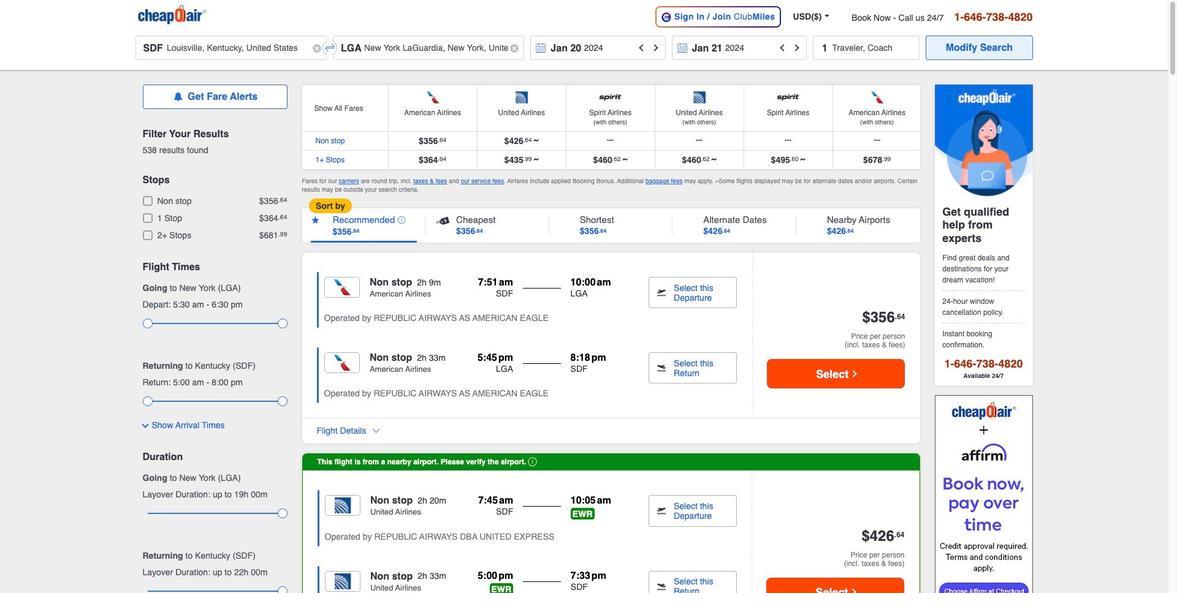 Task type: describe. For each thing, give the bounding box(es) containing it.
arrival date: saturday, january 20 at, 10:05am. arrival to: newark liberty ewr element
[[571, 496, 624, 523]]

united airlines non stop, travel time 2h 20m element
[[325, 496, 447, 527]]

flight timesfilter element
[[143, 262, 287, 274]]

american airlines non stop, travel time 2h 9m element
[[324, 277, 442, 309]]

2 airlines - american airlines logo image from the left
[[864, 90, 891, 106]]

1 airlines - spirit airlines logo image from the left
[[597, 90, 624, 106]]

departure date: sunday, january 21 at, 5:00pm. depart from: newark liberty ewr element
[[460, 571, 514, 594]]

Where to? LGA - New York LaGuardia, New York, United States field
[[333, 36, 525, 60]]

united airlines image for united airlines non stop, travel time 2h 20m 'element'
[[325, 496, 361, 517]]

united airlines image for united airlines non stop, travel time 2h 33m element
[[325, 571, 361, 592]]

cookie consent banner dialog
[[0, 550, 1169, 594]]

filter your results538results found element
[[143, 129, 287, 141]]

american airlines image for american airlines non stop, travel time 2h 33m 'element'
[[324, 353, 360, 374]]

traveler element
[[813, 36, 920, 60]]

arrival date: sunday, january 21 at, 7:33pm. arrival to: louisville sdf element
[[571, 571, 624, 594]]

stops filter element
[[143, 175, 287, 187]]

american airlines image for american airlines non stop, travel time 2h 9m 'element'
[[324, 277, 360, 298]]

advertisement element
[[935, 396, 1033, 594]]

departure date: saturday, january 20 at, 7:45am. depart from: louisville sdf element
[[460, 496, 514, 523]]



Task type: vqa. For each thing, say whether or not it's contained in the screenshot.
the Airlines - United Airlines Logo
yes



Task type: locate. For each thing, give the bounding box(es) containing it.
0 vertical spatial united airlines image
[[325, 496, 361, 517]]

2 american airlines image from the top
[[324, 353, 360, 374]]

departure date: saturday, january 20 at, 7:51am. depart from: louisville sdf element
[[460, 277, 513, 300]]

stops filters-list element
[[143, 196, 287, 242]]

arrival date: saturday, january 20 at, 10:00am. arrival to: new york laguardia lga element
[[571, 277, 624, 300]]

airlines - united airlines logo image
[[508, 90, 535, 106], [686, 90, 713, 106]]

1 horizontal spatial airlines - united airlines logo image
[[686, 90, 713, 106]]

airlines - american airlines logo image down where to? lga - new york laguardia, new york, united states field
[[419, 90, 446, 106]]

2 airlines - united airlines logo image from the left
[[686, 90, 713, 106]]

arrival date: sunday, january 21 at, 8:18pm. arrival to: louisville sdf element
[[571, 353, 624, 375]]

going to new york (lga) element
[[143, 284, 287, 294]]

duration element
[[143, 452, 287, 464]]

airlines - american airlines logo image down selected 1 traveler with coach class field
[[864, 90, 891, 106]]

american airlines image inside 'element'
[[324, 277, 360, 298]]

1 united airlines image from the top
[[325, 496, 361, 517]]

airlines - spirit airlines logo image
[[597, 90, 624, 106], [775, 90, 802, 106]]

clubmilelogo image
[[661, 12, 672, 23]]

1 horizontal spatial airlines - spirit airlines logo image
[[775, 90, 802, 106]]

None button
[[926, 36, 1033, 60]]

0 horizontal spatial airlines - american airlines logo image
[[419, 90, 446, 106]]

american airlines non stop, travel time 2h 33m element
[[324, 353, 446, 384]]

0 horizontal spatial airlines - united airlines logo image
[[508, 90, 535, 106]]

airlines - american airlines logo image
[[419, 90, 446, 106], [864, 90, 891, 106]]

Selected 1 traveler with Coach Class field
[[813, 36, 920, 60]]

Departure Date text field
[[531, 36, 666, 60]]

1 airlines - united airlines logo image from the left
[[508, 90, 535, 106]]

united airlines image inside 'element'
[[325, 496, 361, 517]]

united airlines non stop, travel time 2h 33m element
[[325, 571, 447, 594]]

departure date: sunday, january 21 at, 5:45pm. depart from: new york laguardia lga element
[[460, 353, 513, 375]]

1 vertical spatial united airlines image
[[325, 571, 361, 592]]

0 vertical spatial american airlines image
[[324, 277, 360, 298]]

1 horizontal spatial airlines - american airlines logo image
[[864, 90, 891, 106]]

united airlines image
[[325, 496, 361, 517], [325, 571, 361, 592]]

american airlines image
[[324, 277, 360, 298], [324, 353, 360, 374]]

american airlines image inside 'element'
[[324, 353, 360, 374]]

returning to kentucky (sdf) element
[[143, 361, 287, 372]]

1 vertical spatial american airlines image
[[324, 353, 360, 374]]

Return Date text field
[[672, 36, 807, 60]]

1 american airlines image from the top
[[324, 277, 360, 298]]

0 horizontal spatial airlines - spirit airlines logo image
[[597, 90, 624, 106]]

1 airlines - american airlines logo image from the left
[[419, 90, 446, 106]]

Where from? SDF - Louisville, Kentucky, United States field
[[135, 36, 327, 60]]

2 united airlines image from the top
[[325, 571, 361, 592]]

2 airlines - spirit airlines logo image from the left
[[775, 90, 802, 106]]



